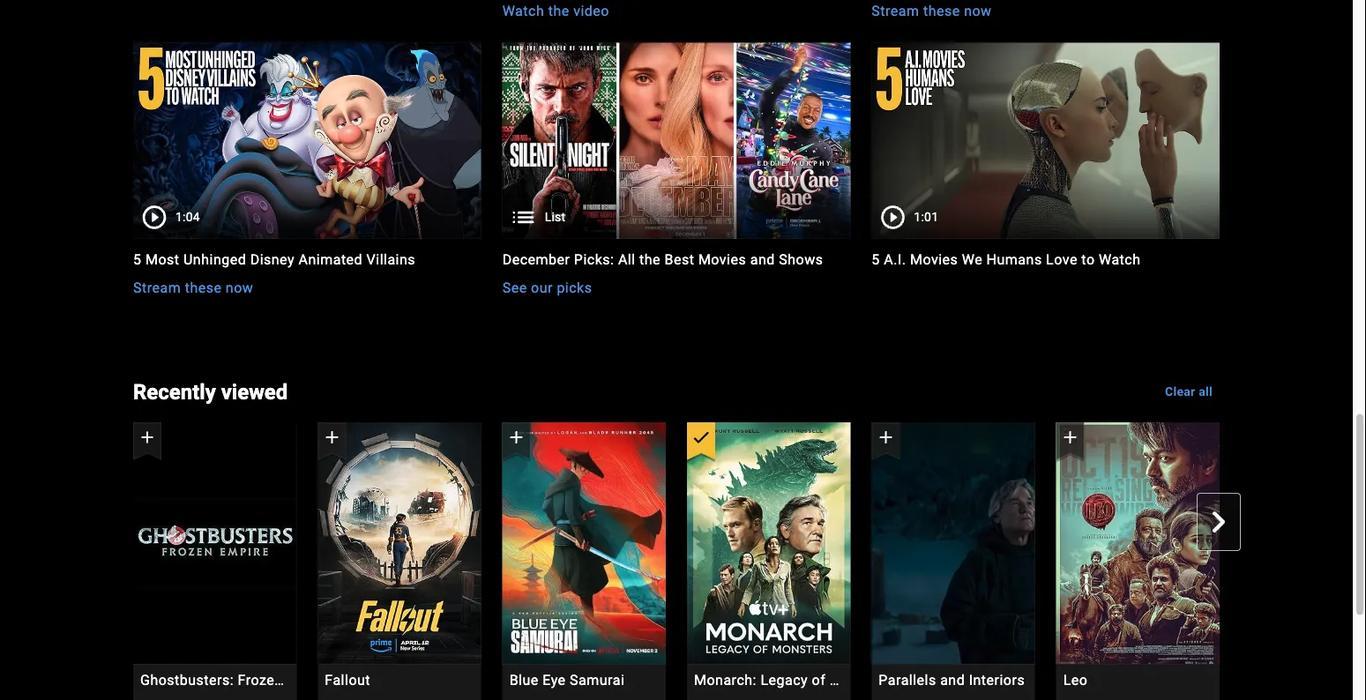 Task type: locate. For each thing, give the bounding box(es) containing it.
the left video
[[548, 3, 569, 19]]

to
[[1082, 251, 1095, 268]]

monarch: legacy of monsters
[[694, 671, 893, 688]]

the inside december picks: all the best movies and shows link
[[639, 251, 661, 268]]

add image
[[137, 426, 158, 447], [321, 426, 342, 447], [506, 426, 527, 447], [875, 426, 896, 447]]

love
[[1046, 251, 1078, 268]]

1 vertical spatial now
[[226, 280, 253, 296]]

1 horizontal spatial 5
[[872, 251, 880, 268]]

5 most unhinged disney animated villains to watch image
[[133, 43, 481, 239]]

legacy
[[761, 671, 808, 688]]

main content containing watch the video
[[0, 0, 1353, 355]]

0 vertical spatial stream these now
[[872, 3, 992, 19]]

1 vertical spatial watch
[[1099, 251, 1141, 268]]

group for monarch: legacy of monsters
[[687, 422, 850, 664]]

0 vertical spatial and
[[750, 251, 775, 268]]

add image inside parallels and interiors group
[[875, 426, 896, 447]]

movies left we
[[910, 251, 958, 268]]

the right the all
[[639, 251, 661, 268]]

recently
[[133, 379, 216, 405]]

5 a.i. movies we humans love to watch link
[[872, 249, 1220, 270]]

list
[[545, 210, 566, 225]]

and
[[750, 251, 775, 268], [940, 671, 965, 688]]

1 vertical spatial and
[[940, 671, 965, 688]]

these for leftmost stream these now button
[[185, 280, 222, 296]]

1 horizontal spatial stream these now
[[872, 3, 992, 19]]

and left interiors
[[940, 671, 965, 688]]

a.i.
[[884, 251, 906, 268]]

georgia
[[1248, 671, 1300, 688]]

add image for blue eye samurai
[[506, 426, 527, 447]]

0 horizontal spatial movies
[[698, 251, 746, 268]]

all
[[1199, 385, 1213, 399]]

picks:
[[574, 251, 614, 268]]

group for georgia nottage
[[1241, 422, 1366, 664]]

0 horizontal spatial watch
[[502, 3, 544, 19]]

group inside ghostbusters: frozen empire group
[[133, 422, 297, 664]]

1 horizontal spatial watch
[[1099, 251, 1141, 268]]

all
[[618, 251, 635, 268]]

clear
[[1165, 385, 1195, 399]]

ghostbusters: frozen empire
[[140, 671, 333, 688]]

1 vertical spatial stream these now
[[133, 280, 253, 296]]

movies
[[698, 251, 746, 268], [910, 251, 958, 268]]

stream these now button
[[872, 1, 992, 22], [133, 277, 253, 299]]

1 movies from the left
[[698, 251, 746, 268]]

5 inside group
[[872, 251, 880, 268]]

the
[[548, 3, 569, 19], [639, 251, 661, 268]]

recently viewed
[[133, 379, 288, 405]]

1 horizontal spatial movies
[[910, 251, 958, 268]]

kurt russell, wyatt russell, ren watabe, anders holm, anna sawai, kiersey clemons, and mari yamamoto in monarch: legacy of monsters (2023) image
[[687, 422, 850, 664]]

0 vertical spatial stream these now button
[[872, 1, 992, 22]]

1:04
[[176, 210, 200, 225]]

add image inside blue eye samurai 'group'
[[506, 426, 527, 447]]

1 vertical spatial stream these now button
[[133, 277, 253, 299]]

blue eye samurai group
[[502, 422, 666, 700]]

2 add image from the left
[[321, 426, 342, 447]]

1:01 group
[[872, 43, 1220, 239]]

these
[[923, 3, 960, 19], [185, 280, 222, 296]]

clear all
[[1165, 385, 1213, 399]]

0 horizontal spatial stream
[[133, 280, 181, 296]]

our
[[531, 280, 553, 296]]

0 vertical spatial these
[[923, 3, 960, 19]]

done image
[[691, 426, 712, 447]]

watch left video
[[502, 3, 544, 19]]

movies inside 5 a.i. movies we humans love to watch link
[[910, 251, 958, 268]]

group inside the monarch: legacy of monsters 'group'
[[687, 422, 850, 664]]

1 horizontal spatial now
[[964, 3, 992, 19]]

5
[[133, 251, 142, 268], [872, 251, 880, 268]]

2 movies from the left
[[910, 251, 958, 268]]

watch
[[502, 3, 544, 19], [1099, 251, 1141, 268]]

group containing december picks: all the best movies and shows
[[502, 43, 850, 299]]

0 vertical spatial stream
[[872, 3, 919, 19]]

monarch:
[[694, 671, 757, 688]]

and left shows
[[750, 251, 775, 268]]

and inside parallels and interiors link
[[940, 671, 965, 688]]

main content
[[0, 0, 1353, 355]]

chevron right inline image
[[1208, 512, 1229, 533]]

0 horizontal spatial stream these now
[[133, 280, 253, 296]]

viewed
[[221, 379, 288, 405]]

parallels and interiors group
[[872, 422, 1035, 700]]

5 left most
[[133, 251, 142, 268]]

now
[[964, 3, 992, 19], [226, 280, 253, 296]]

interiors
[[969, 671, 1025, 688]]

stream these now
[[872, 3, 992, 19], [133, 280, 253, 296]]

1 vertical spatial these
[[185, 280, 222, 296]]

blue
[[509, 671, 539, 688]]

0 horizontal spatial 5
[[133, 251, 142, 268]]

5 most unhinged disney animated villains link
[[133, 249, 481, 270]]

group for ghostbusters: frozen empire
[[133, 422, 297, 664]]

1 horizontal spatial stream
[[872, 3, 919, 19]]

see our picks button
[[502, 277, 592, 299]]

1 vertical spatial the
[[639, 251, 661, 268]]

5 left a.i.
[[872, 251, 880, 268]]

movies right best
[[698, 251, 746, 268]]

add image inside ghostbusters: frozen empire group
[[137, 426, 158, 447]]

video
[[573, 3, 609, 19]]

1 add image from the left
[[137, 426, 158, 447]]

1 horizontal spatial these
[[923, 3, 960, 19]]

stream
[[872, 3, 919, 19], [133, 280, 181, 296]]

monarch: legacy of monsters group
[[687, 422, 893, 700]]

0 horizontal spatial and
[[750, 251, 775, 268]]

watch the video button
[[502, 1, 609, 22]]

group containing ghostbusters: frozen empire
[[112, 422, 1366, 700]]

fallout (2024) image
[[318, 422, 481, 664]]

0 horizontal spatial the
[[548, 3, 569, 19]]

1 horizontal spatial and
[[940, 671, 965, 688]]

1 horizontal spatial the
[[639, 251, 661, 268]]

clear all button
[[1158, 376, 1220, 408]]

2 5 from the left
[[872, 251, 880, 268]]

0 horizontal spatial these
[[185, 280, 222, 296]]

1:01 link
[[872, 43, 1220, 239]]

ghostbusters: frozen empire (2024) image
[[133, 422, 297, 664]]

add image inside fallout group
[[321, 426, 342, 447]]

1 5 from the left
[[133, 251, 142, 268]]

see
[[502, 280, 527, 296]]

ghostbusters:
[[140, 671, 234, 688]]

of
[[812, 671, 826, 688]]

december picks: all the best movies and shows link
[[502, 249, 850, 270]]

empire
[[287, 671, 333, 688]]

group containing 5 most unhinged disney animated villains
[[133, 43, 481, 299]]

0 vertical spatial the
[[548, 3, 569, 19]]

add image for ghostbusters: frozen empire
[[137, 426, 158, 447]]

4 add image from the left
[[875, 426, 896, 447]]

blue eye samurai
[[509, 671, 625, 688]]

group
[[133, 43, 481, 299], [502, 43, 850, 299], [112, 422, 1366, 700], [133, 422, 297, 664], [318, 422, 481, 664], [502, 422, 666, 664], [687, 422, 850, 664], [872, 422, 1035, 664], [1056, 422, 1220, 664], [1241, 422, 1366, 664]]

watch right to
[[1099, 251, 1141, 268]]

0 horizontal spatial now
[[226, 280, 253, 296]]

picks
[[557, 280, 592, 296]]

0 vertical spatial watch
[[502, 3, 544, 19]]

3 add image from the left
[[506, 426, 527, 447]]



Task type: describe. For each thing, give the bounding box(es) containing it.
and inside december picks: all the best movies and shows link
[[750, 251, 775, 268]]

kurt russell in monarch: legacy of monsters (2023) image
[[872, 422, 1035, 664]]

5 for 5 most unhinged disney animated villains
[[133, 251, 142, 268]]

group for blue eye samurai
[[502, 422, 666, 664]]

shows
[[779, 251, 823, 268]]

leo group
[[1056, 422, 1220, 700]]

december
[[502, 251, 570, 268]]

add image for fallout
[[321, 426, 342, 447]]

samurai
[[570, 671, 625, 688]]

nottage
[[1304, 671, 1357, 688]]

production art image
[[502, 43, 850, 239]]

watch inside group
[[1099, 251, 1141, 268]]

disney
[[250, 251, 295, 268]]

we
[[962, 251, 983, 268]]

leo
[[1063, 671, 1088, 688]]

the inside watch the video button
[[548, 3, 569, 19]]

fallout group
[[318, 422, 481, 700]]

list link
[[502, 43, 850, 239]]

1:04 group
[[133, 43, 481, 239]]

5 a.i. movies we humans love to watch
[[872, 251, 1141, 268]]

0 horizontal spatial stream these now button
[[133, 277, 253, 299]]

fallout
[[325, 671, 370, 688]]

georgia nottage link
[[1241, 671, 1366, 689]]

humans
[[987, 251, 1042, 268]]

5 a.i. movies we humans love to watch image
[[872, 43, 1220, 239]]

add image
[[1060, 426, 1081, 447]]

villains
[[366, 251, 415, 268]]

group for fallout
[[318, 422, 481, 664]]

monsters
[[830, 671, 893, 688]]

0 vertical spatial now
[[964, 3, 992, 19]]

watch the video
[[502, 3, 609, 19]]

monarch: legacy of monsters link
[[687, 671, 893, 689]]

best
[[665, 251, 694, 268]]

parallels
[[879, 671, 936, 688]]

unhinged
[[183, 251, 246, 268]]

parallels and interiors
[[879, 671, 1025, 688]]

5 for 5 a.i. movies we humans love to watch
[[872, 251, 880, 268]]

frozen
[[238, 671, 283, 688]]

most
[[145, 251, 179, 268]]

list group
[[502, 43, 850, 239]]

1:04 link
[[133, 43, 481, 239]]

december picks: all the best movies and shows
[[502, 251, 823, 268]]

blue eye samurai link
[[502, 671, 666, 689]]

sanjay dutt, arjun sarja, joseph vijay, trisha krishnan, and suriya in leo (2023) image
[[1056, 422, 1220, 664]]

ghostbusters: frozen empire link
[[133, 671, 333, 689]]

1:01
[[914, 210, 939, 225]]

ghostbusters: frozen empire group
[[133, 422, 333, 700]]

5 a.i. movies we humans love to watch group
[[872, 43, 1220, 299]]

these for right stream these now button
[[923, 3, 960, 19]]

watch inside button
[[502, 3, 544, 19]]

georgia nottage
[[1248, 671, 1357, 688]]

1 vertical spatial stream
[[133, 280, 181, 296]]

animated
[[299, 251, 363, 268]]

group for parallels and interiors
[[872, 422, 1035, 664]]

5 most unhinged disney animated villains
[[133, 251, 415, 268]]

georgia nottage group
[[1241, 422, 1366, 700]]

group for leo
[[1056, 422, 1220, 664]]

maya erskine in blue eye samurai (2023) image
[[502, 422, 666, 664]]

parallels and interiors link
[[872, 671, 1035, 689]]

fallout link
[[318, 671, 481, 689]]

1 horizontal spatial stream these now button
[[872, 1, 992, 22]]

eye
[[543, 671, 566, 688]]

leo link
[[1056, 671, 1220, 689]]

see our picks
[[502, 280, 592, 296]]

add image for parallels and interiors
[[875, 426, 896, 447]]

movies inside december picks: all the best movies and shows link
[[698, 251, 746, 268]]



Task type: vqa. For each thing, say whether or not it's contained in the screenshot.
Georgia Nottage group
yes



